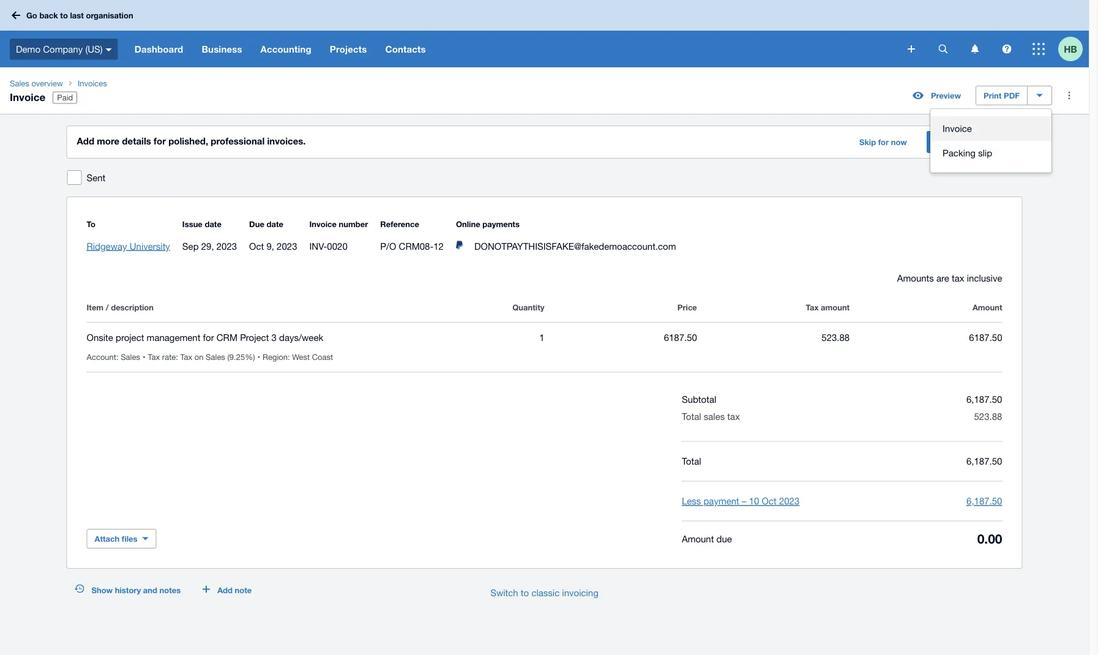 Task type: locate. For each thing, give the bounding box(es) containing it.
preview button
[[905, 86, 968, 105]]

0 vertical spatial row
[[87, 300, 1002, 322]]

invoice up the inv-
[[309, 219, 337, 229]]

6,187.50 for subtotal
[[967, 394, 1002, 405]]

amount
[[821, 302, 850, 312]]

1 date from the left
[[205, 219, 222, 229]]

invoice down sales overview link
[[10, 91, 45, 103]]

2 row from the top
[[87, 323, 1002, 372]]

0020
[[327, 241, 348, 251]]

2 6187.50 from the left
[[969, 332, 1002, 343]]

group
[[930, 109, 1052, 173]]

amount
[[973, 302, 1002, 312], [682, 533, 714, 544]]

rate
[[162, 352, 176, 361]]

attach files
[[95, 534, 137, 543]]

add for add more details for polished, professional invoices.
[[77, 135, 94, 146]]

6187.50 down inclusive
[[969, 332, 1002, 343]]

1 horizontal spatial to
[[521, 587, 529, 598]]

0 horizontal spatial :
[[116, 352, 118, 361]]

2 cell from the left
[[148, 352, 263, 361]]

sales left overview
[[10, 78, 29, 88]]

sales right on
[[206, 352, 225, 361]]

go back to last organisation
[[26, 11, 133, 20]]

sent
[[87, 172, 106, 183]]

go back to last organisation link
[[7, 4, 141, 26]]

item / description
[[87, 302, 154, 312]]

list box
[[930, 109, 1052, 173]]

1 horizontal spatial add
[[217, 585, 233, 595]]

1 6,187.50 from the top
[[967, 394, 1002, 405]]

pdf
[[1004, 91, 1020, 100]]

crm
[[217, 332, 237, 343]]

0 vertical spatial to
[[60, 11, 68, 20]]

oct right 10
[[762, 496, 777, 506]]

date for 9,
[[267, 219, 283, 229]]

amount down inclusive
[[973, 302, 1002, 312]]

row containing onsite project management for crm project 3 days/week
[[87, 323, 1002, 372]]

due date
[[249, 219, 283, 229]]

to left last
[[60, 11, 68, 20]]

region
[[263, 352, 288, 361]]

payments
[[483, 219, 520, 229]]

tax for are
[[952, 272, 964, 283]]

svg image left go
[[12, 11, 20, 19]]

table
[[87, 285, 1002, 372]]

0 vertical spatial tax
[[952, 272, 964, 283]]

sales down project
[[121, 352, 140, 361]]

0.00
[[977, 531, 1002, 546]]

skip for now
[[859, 137, 907, 147]]

svg image left the hb
[[1033, 43, 1045, 55]]

quantity
[[513, 302, 545, 312]]

1 : from the left
[[116, 352, 118, 361]]

banner
[[0, 0, 1089, 67]]

0 horizontal spatial oct
[[249, 241, 264, 251]]

to
[[60, 11, 68, 20], [521, 587, 529, 598]]

professional
[[211, 135, 265, 146]]

packing slip button
[[930, 141, 1052, 165]]

0 horizontal spatial 6187.50 cell
[[545, 330, 697, 345]]

amount left due
[[682, 533, 714, 544]]

0 horizontal spatial tax
[[148, 352, 160, 361]]

1 vertical spatial 523.88
[[974, 411, 1002, 422]]

add left more
[[77, 135, 94, 146]]

2 6,187.50 from the top
[[967, 456, 1002, 466]]

cell containing account
[[87, 352, 148, 361]]

navigation containing dashboard
[[125, 31, 899, 67]]

add left 'note'
[[217, 585, 233, 595]]

show history and notes button
[[67, 580, 188, 600]]

0 horizontal spatial amount
[[682, 533, 714, 544]]

polished,
[[168, 135, 208, 146]]

523.88
[[822, 332, 850, 343], [974, 411, 1002, 422]]

cell down the days/week
[[263, 352, 338, 361]]

1 cell
[[392, 330, 545, 345]]

invoices link
[[73, 77, 112, 89]]

: down management
[[176, 352, 178, 361]]

amount inside amount 'column header'
[[973, 302, 1002, 312]]

business
[[202, 43, 242, 54]]

0 horizontal spatial 6187.50
[[664, 332, 697, 343]]

2023 right 9,
[[277, 241, 297, 251]]

1 horizontal spatial 523.88
[[974, 411, 1002, 422]]

1 vertical spatial 6,187.50
[[967, 456, 1002, 466]]

ridgeway university link
[[87, 241, 170, 251]]

3 cell from the left
[[263, 352, 338, 361]]

0 horizontal spatial add
[[77, 135, 94, 146]]

skip
[[859, 137, 876, 147]]

online
[[456, 219, 480, 229]]

1 horizontal spatial details
[[952, 137, 977, 147]]

attach
[[95, 534, 119, 543]]

paid
[[57, 93, 73, 102]]

go
[[26, 11, 37, 20]]

inclusive
[[967, 272, 1002, 283]]

for inside cell
[[203, 332, 214, 343]]

amounts
[[897, 272, 934, 283]]

6187.50 cell down amount 'column header'
[[850, 330, 1002, 345]]

0 vertical spatial total
[[682, 411, 701, 422]]

6187.50 cell down price column header
[[545, 330, 697, 345]]

skip for now button
[[852, 132, 915, 152]]

0 vertical spatial amount
[[973, 302, 1002, 312]]

date
[[205, 219, 222, 229], [267, 219, 283, 229]]

total down subtotal
[[682, 411, 701, 422]]

:
[[116, 352, 118, 361], [176, 352, 178, 361], [288, 352, 290, 361]]

to inside banner
[[60, 11, 68, 20]]

1 vertical spatial tax
[[727, 411, 740, 422]]

2 horizontal spatial for
[[878, 137, 889, 147]]

classic
[[532, 587, 560, 598]]

amount for amount
[[973, 302, 1002, 312]]

total up less
[[682, 456, 701, 466]]

6187.50 for 2nd 6187.50 "cell" from the right
[[664, 332, 697, 343]]

for left now
[[878, 137, 889, 147]]

invoice up add details
[[943, 123, 972, 134]]

svg image
[[12, 11, 20, 19], [939, 44, 948, 54], [971, 44, 979, 54], [1002, 44, 1012, 54], [908, 45, 915, 53]]

svg image right (us)
[[106, 48, 112, 51]]

svg image up preview button
[[908, 45, 915, 53]]

accounting
[[261, 43, 311, 54]]

for for add more details for polished, professional invoices.
[[154, 135, 166, 146]]

0 horizontal spatial 2023
[[217, 241, 237, 251]]

0 horizontal spatial details
[[122, 135, 151, 146]]

cell down onsite project management for crm project 3 days/week
[[148, 352, 263, 361]]

2023 right 10
[[779, 496, 800, 506]]

subtotal
[[682, 394, 716, 405]]

add more details for polished, professional invoices. status
[[67, 126, 1022, 158]]

tax inside 'column header'
[[806, 302, 819, 312]]

table containing onsite project management for crm project 3 days/week
[[87, 285, 1002, 372]]

0 horizontal spatial invoice
[[10, 91, 45, 103]]

2 6187.50 cell from the left
[[850, 330, 1002, 345]]

preview
[[931, 91, 961, 100]]

tax left rate
[[148, 352, 160, 361]]

svg image
[[1033, 43, 1045, 55], [106, 48, 112, 51]]

1 vertical spatial invoice
[[943, 123, 972, 134]]

cell
[[87, 352, 148, 361], [148, 352, 263, 361], [263, 352, 338, 361]]

0 horizontal spatial 523.88
[[822, 332, 850, 343]]

item / description column header
[[87, 300, 392, 315]]

sep 29, 2023
[[182, 241, 237, 251]]

1 horizontal spatial 6187.50
[[969, 332, 1002, 343]]

demo
[[16, 44, 40, 54]]

523.88 cell
[[697, 330, 850, 345]]

6187.50 down price
[[664, 332, 697, 343]]

row up 1
[[87, 300, 1002, 322]]

tax
[[952, 272, 964, 283], [727, 411, 740, 422]]

2 total from the top
[[682, 456, 701, 466]]

date right due
[[267, 219, 283, 229]]

0 horizontal spatial tax
[[727, 411, 740, 422]]

navigation
[[125, 31, 899, 67]]

total for total sales tax
[[682, 411, 701, 422]]

1 horizontal spatial date
[[267, 219, 283, 229]]

for inside button
[[878, 137, 889, 147]]

add
[[77, 135, 94, 146], [935, 137, 950, 147], [217, 585, 233, 595]]

tax right sales
[[727, 411, 740, 422]]

date right issue
[[205, 219, 222, 229]]

invoice inside button
[[943, 123, 972, 134]]

1 horizontal spatial for
[[203, 332, 214, 343]]

2 horizontal spatial :
[[288, 352, 290, 361]]

–
[[742, 496, 747, 506]]

2 horizontal spatial add
[[935, 137, 950, 147]]

1 horizontal spatial invoice
[[309, 219, 337, 229]]

amount for amount due
[[682, 533, 714, 544]]

1 vertical spatial row
[[87, 323, 1002, 372]]

1 vertical spatial total
[[682, 456, 701, 466]]

tax
[[806, 302, 819, 312], [148, 352, 160, 361], [180, 352, 192, 361]]

details up packing slip
[[952, 137, 977, 147]]

attach files button
[[87, 529, 156, 548]]

project
[[240, 332, 269, 343]]

dashboard
[[134, 43, 183, 54]]

details right more
[[122, 135, 151, 146]]

0 horizontal spatial date
[[205, 219, 222, 229]]

1 horizontal spatial amount
[[973, 302, 1002, 312]]

0 vertical spatial 523.88
[[822, 332, 850, 343]]

sales
[[10, 78, 29, 88], [121, 352, 140, 361], [206, 352, 225, 361]]

for left crm
[[203, 332, 214, 343]]

price column header
[[545, 300, 697, 315]]

2 date from the left
[[267, 219, 283, 229]]

: down project
[[116, 352, 118, 361]]

1 horizontal spatial tax
[[952, 272, 964, 283]]

to right switch
[[521, 587, 529, 598]]

6187.50 cell
[[545, 330, 697, 345], [850, 330, 1002, 345]]

invoice
[[10, 91, 45, 103], [943, 123, 972, 134], [309, 219, 337, 229]]

tax left amount at the top right of page
[[806, 302, 819, 312]]

p/o
[[380, 241, 396, 251]]

cell down project
[[87, 352, 148, 361]]

to inside button
[[521, 587, 529, 598]]

1 6187.50 from the left
[[664, 332, 697, 343]]

1 horizontal spatial 2023
[[277, 241, 297, 251]]

0 horizontal spatial for
[[154, 135, 166, 146]]

6,187.50
[[967, 394, 1002, 405], [967, 456, 1002, 466], [967, 496, 1002, 506]]

1 total from the top
[[682, 411, 701, 422]]

0 vertical spatial 6,187.50
[[967, 394, 1002, 405]]

: left west at the bottom of page
[[288, 352, 290, 361]]

for left polished,
[[154, 135, 166, 146]]

1 cell from the left
[[87, 352, 148, 361]]

p/o crm08-12
[[380, 241, 444, 251]]

3 : from the left
[[288, 352, 290, 361]]

tax right are on the right top
[[952, 272, 964, 283]]

(9.25%)
[[227, 352, 255, 361]]

due
[[717, 533, 732, 544]]

2 : from the left
[[176, 352, 178, 361]]

1 vertical spatial amount
[[682, 533, 714, 544]]

1 vertical spatial oct
[[762, 496, 777, 506]]

add up packing
[[935, 137, 950, 147]]

1 horizontal spatial 6187.50 cell
[[850, 330, 1002, 345]]

0 horizontal spatial to
[[60, 11, 68, 20]]

2 horizontal spatial tax
[[806, 302, 819, 312]]

show
[[92, 585, 113, 595]]

2 vertical spatial 6,187.50
[[967, 496, 1002, 506]]

switch to classic invoicing button
[[481, 580, 608, 605]]

row down quantity
[[87, 323, 1002, 372]]

: for region
[[288, 352, 290, 361]]

1 vertical spatial to
[[521, 587, 529, 598]]

3 6,187.50 from the top
[[967, 496, 1002, 506]]

amount column header
[[850, 300, 1002, 315]]

details
[[122, 135, 151, 146], [952, 137, 977, 147]]

oct left 9,
[[249, 241, 264, 251]]

ridgeway
[[87, 241, 127, 251]]

2023 right 29,
[[217, 241, 237, 251]]

1 row from the top
[[87, 300, 1002, 322]]

print pdf button
[[976, 86, 1028, 105]]

1 horizontal spatial :
[[176, 352, 178, 361]]

and
[[143, 585, 157, 595]]

0 horizontal spatial svg image
[[106, 48, 112, 51]]

tax left on
[[180, 352, 192, 361]]

row
[[87, 300, 1002, 322], [87, 323, 1002, 372]]

2 horizontal spatial invoice
[[943, 123, 972, 134]]

2 vertical spatial invoice
[[309, 219, 337, 229]]

total for total
[[682, 456, 701, 466]]



Task type: describe. For each thing, give the bounding box(es) containing it.
1 horizontal spatial oct
[[762, 496, 777, 506]]

less payment – 10 oct 2023
[[682, 496, 800, 506]]

project
[[116, 332, 144, 343]]

6187.50 for 1st 6187.50 "cell" from the right
[[969, 332, 1002, 343]]

history
[[115, 585, 141, 595]]

add details
[[935, 137, 977, 147]]

notes
[[159, 585, 181, 595]]

cell containing tax rate
[[148, 352, 263, 361]]

1 horizontal spatial svg image
[[1033, 43, 1045, 55]]

slip
[[978, 148, 992, 158]]

svg image inside demo company (us) popup button
[[106, 48, 112, 51]]

business button
[[192, 31, 251, 67]]

demo company (us)
[[16, 44, 103, 54]]

onsite project management for crm project 3 days/week cell
[[87, 330, 392, 345]]

1 6187.50 cell from the left
[[545, 330, 697, 345]]

inv-
[[309, 241, 327, 251]]

tax for tax rate : tax on sales (9.25%)
[[148, 352, 160, 361]]

online payments
[[456, 219, 520, 229]]

dashboard link
[[125, 31, 192, 67]]

invoice number
[[309, 219, 368, 229]]

svg image up preview
[[939, 44, 948, 54]]

0 horizontal spatial sales
[[10, 78, 29, 88]]

tax amount
[[806, 302, 850, 312]]

svg image up pdf
[[1002, 44, 1012, 54]]

ridgeway university
[[87, 241, 170, 251]]

: for account
[[116, 352, 118, 361]]

0 vertical spatial oct
[[249, 241, 264, 251]]

issue date
[[182, 219, 222, 229]]

29,
[[201, 241, 214, 251]]

print pdf
[[984, 91, 1020, 100]]

12
[[434, 241, 444, 251]]

note
[[235, 585, 252, 595]]

description
[[111, 302, 154, 312]]

region : west coast
[[263, 352, 333, 361]]

inv-0020
[[309, 241, 348, 251]]

account
[[87, 352, 116, 361]]

hb
[[1064, 43, 1077, 54]]

coast
[[312, 352, 333, 361]]

add more details for polished, professional invoices.
[[77, 135, 306, 146]]

demo company (us) button
[[0, 31, 125, 67]]

svg image inside go back to last organisation link
[[12, 11, 20, 19]]

2023 for oct 9, 2023
[[277, 241, 297, 251]]

due
[[249, 219, 264, 229]]

amount due
[[682, 533, 732, 544]]

add for add details
[[935, 137, 950, 147]]

sales overview link
[[5, 77, 68, 89]]

payment
[[704, 496, 739, 506]]

total sales tax
[[682, 411, 740, 422]]

for for onsite project management for crm project 3 days/week
[[203, 332, 214, 343]]

invoices.
[[267, 135, 306, 146]]

tax rate : tax on sales (9.25%)
[[148, 352, 255, 361]]

back
[[39, 11, 58, 20]]

add details button
[[927, 131, 985, 153]]

add for add note
[[217, 585, 233, 595]]

now
[[891, 137, 907, 147]]

svg image up print pdf button
[[971, 44, 979, 54]]

0 vertical spatial invoice
[[10, 91, 45, 103]]

onsite
[[87, 332, 113, 343]]

account : sales
[[87, 352, 140, 361]]

3
[[272, 332, 277, 343]]

company
[[43, 44, 83, 54]]

list box containing invoice
[[930, 109, 1052, 173]]

523.88 inside cell
[[822, 332, 850, 343]]

group containing invoice
[[930, 109, 1052, 173]]

row containing item / description
[[87, 300, 1002, 322]]

10
[[749, 496, 759, 506]]

more invoice options image
[[1057, 83, 1082, 108]]

navigation inside banner
[[125, 31, 899, 67]]

are
[[937, 272, 949, 283]]

1 horizontal spatial sales
[[121, 352, 140, 361]]

west
[[292, 352, 310, 361]]

2 horizontal spatial 2023
[[779, 496, 800, 506]]

contacts
[[385, 43, 426, 54]]

details inside button
[[952, 137, 977, 147]]

days/week
[[279, 332, 323, 343]]

oct 9, 2023
[[249, 241, 297, 251]]

switch
[[490, 587, 518, 598]]

crm08-
[[399, 241, 434, 251]]

6,187.50 for total
[[967, 456, 1002, 466]]

hb button
[[1058, 31, 1089, 67]]

add note
[[217, 585, 252, 595]]

/
[[106, 302, 109, 312]]

item
[[87, 302, 104, 312]]

1 horizontal spatial tax
[[180, 352, 192, 361]]

projects
[[330, 43, 367, 54]]

cell containing region
[[263, 352, 338, 361]]

date for 29,
[[205, 219, 222, 229]]

banner containing dashboard
[[0, 0, 1089, 67]]

switch to classic invoicing
[[490, 587, 599, 598]]

1
[[539, 332, 545, 343]]

donotpaythisisfake@fakedemoaccount.com
[[474, 241, 676, 251]]

(us)
[[85, 44, 103, 54]]

contacts button
[[376, 31, 435, 67]]

quantity column header
[[392, 300, 545, 315]]

amounts are tax inclusive
[[897, 272, 1002, 283]]

management
[[147, 332, 200, 343]]

tax for sales
[[727, 411, 740, 422]]

2023 for sep 29, 2023
[[217, 241, 237, 251]]

9,
[[267, 241, 274, 251]]

tax amount column header
[[697, 300, 850, 315]]

on
[[195, 352, 204, 361]]

add note button
[[195, 580, 259, 600]]

2 horizontal spatial sales
[[206, 352, 225, 361]]

packing
[[943, 148, 976, 158]]

onsite project management for crm project 3 days/week
[[87, 332, 323, 343]]

tax for tax amount
[[806, 302, 819, 312]]

6,187.50 link
[[967, 496, 1002, 506]]

university
[[130, 241, 170, 251]]

packing slip
[[943, 148, 992, 158]]

invoicing
[[562, 587, 599, 598]]

last
[[70, 11, 84, 20]]

to
[[87, 219, 95, 229]]

sales
[[704, 411, 725, 422]]



Task type: vqa. For each thing, say whether or not it's contained in the screenshot.


